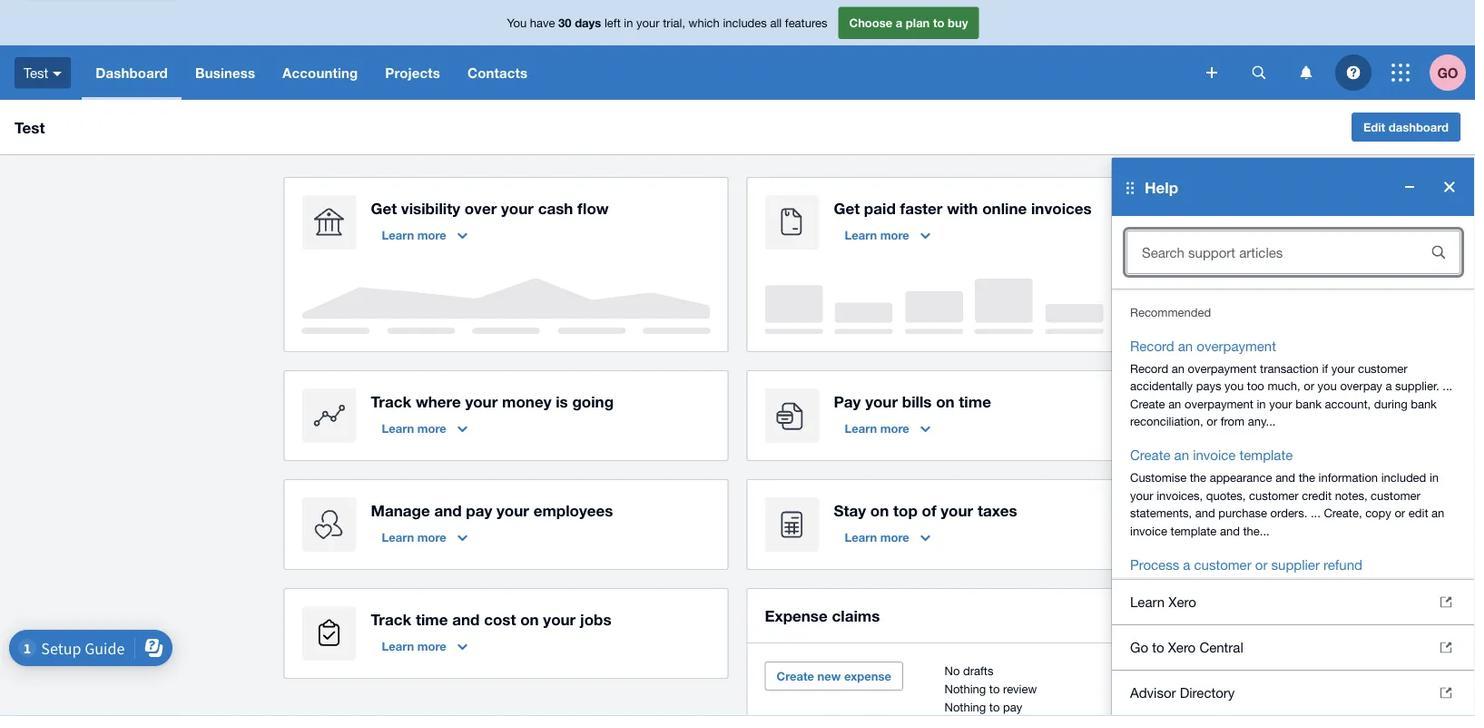 Task type: locate. For each thing, give the bounding box(es) containing it.
to up nothing to pay
[[990, 682, 1000, 696]]

overpayment up statement
[[1131, 598, 1200, 612]]

3 0.00 link from the top
[[1151, 700, 1174, 714]]

learn more
[[382, 228, 447, 242], [845, 228, 910, 242], [382, 421, 447, 436], [845, 421, 910, 436], [382, 530, 447, 544], [845, 530, 910, 544], [382, 639, 447, 653]]

or left edit
[[1395, 506, 1406, 520]]

xero
[[1169, 594, 1197, 610], [1169, 640, 1196, 656]]

credit inside create an invoice template customise the appearance and the information included in your invoices, quotes, customer credit notes, customer statements, and purchase orders. ... create, copy or edit an invoice template and the...
[[1303, 489, 1332, 503]]

drafts
[[964, 664, 994, 678]]

learn more down 'where'
[[382, 421, 447, 436]]

create inside create an invoice template customise the appearance and the information included in your invoices, quotes, customer credit notes, customer statements, and purchase orders. ... create, copy or edit an invoice template and the...
[[1131, 447, 1171, 463]]

track time and cost on your jobs
[[371, 610, 612, 629]]

learn more for paid
[[845, 228, 910, 242]]

learn right track money icon
[[382, 421, 414, 436]]

1 vertical spatial credit
[[1357, 580, 1387, 594]]

bank up refund,
[[1131, 616, 1157, 630]]

2 vertical spatial record
[[1131, 580, 1169, 594]]

2 vertical spatial 0.00 link
[[1151, 700, 1174, 714]]

during
[[1375, 397, 1408, 411]]

an up accidentally
[[1172, 361, 1185, 376]]

bank
[[1296, 397, 1322, 411], [1412, 397, 1438, 411], [1131, 616, 1157, 630]]

svg image left go
[[1392, 64, 1410, 82]]

0 vertical spatial track
[[371, 392, 412, 411]]

0 vertical spatial pay
[[466, 501, 493, 520]]

the
[[1190, 471, 1207, 485], [1299, 471, 1316, 485]]

2 get from the left
[[834, 199, 860, 217]]

2 0.00 link from the top
[[1151, 682, 1174, 696]]

more for on
[[881, 530, 910, 544]]

1 vertical spatial 0.00 link
[[1151, 682, 1174, 696]]

learn more button down the track time and cost on your jobs
[[371, 632, 478, 661]]

an up "reconciliation," at the bottom right of the page
[[1169, 397, 1182, 411]]

external link opens in new tab image
[[1441, 597, 1452, 608], [1441, 688, 1452, 699]]

pay
[[466, 501, 493, 520], [1004, 700, 1023, 714]]

supplier up prepayment.
[[1249, 580, 1291, 594]]

time right bills
[[959, 392, 992, 411]]

record down process
[[1131, 580, 1169, 594]]

0 horizontal spatial the
[[1190, 471, 1207, 485]]

you can click and drag the help menu image
[[1127, 182, 1134, 194]]

0 vertical spatial nothing
[[945, 682, 987, 696]]

more down paid
[[881, 228, 910, 242]]

1 external link opens in new tab image from the top
[[1441, 597, 1452, 608]]

learn down pay
[[845, 421, 877, 436]]

1 vertical spatial external link opens in new tab image
[[1441, 688, 1452, 699]]

more down pay your bills on time
[[881, 421, 910, 436]]

or
[[1304, 379, 1315, 393], [1207, 415, 1218, 429], [1395, 506, 1406, 520], [1256, 557, 1268, 573], [1235, 580, 1246, 594], [1203, 598, 1214, 612], [1390, 616, 1401, 630]]

or up statement
[[1203, 598, 1214, 612]]

banking preview line graph image
[[302, 279, 711, 334]]

svg image inside test popup button
[[53, 72, 62, 76]]

learn more down stay
[[845, 530, 910, 544]]

1 horizontal spatial template
[[1240, 447, 1294, 463]]

learn more button down 'top'
[[834, 523, 942, 552]]

supplier.
[[1396, 379, 1440, 393]]

to for go to xero central
[[1153, 640, 1165, 656]]

expense
[[845, 669, 892, 683]]

too
[[1248, 379, 1265, 393]]

can
[[1194, 633, 1213, 648]]

in up any...
[[1257, 397, 1267, 411]]

your right pay
[[866, 392, 898, 411]]

record an overpayment link
[[1131, 336, 1277, 356]]

credit left the note,
[[1357, 580, 1387, 594]]

learn more for on
[[845, 530, 910, 544]]

0 horizontal spatial bank
[[1131, 616, 1157, 630]]

a up during
[[1386, 379, 1393, 393]]

3 record from the top
[[1131, 580, 1169, 594]]

1 horizontal spatial pay
[[1004, 700, 1023, 714]]

learn for pay your bills on time
[[845, 421, 877, 436]]

learn right projects icon at the bottom
[[382, 639, 414, 653]]

learn more down visibility
[[382, 228, 447, 242]]

stay on top of your taxes
[[834, 501, 1018, 520]]

learn for get paid faster with online invoices
[[845, 228, 877, 242]]

create
[[1131, 397, 1166, 411], [1131, 447, 1171, 463], [777, 669, 815, 683]]

more down the track time and cost on your jobs
[[418, 639, 447, 653]]

supplier
[[1272, 557, 1321, 573], [1249, 580, 1291, 594]]

0.00 link for review
[[1151, 682, 1174, 696]]

30
[[559, 16, 572, 30]]

customer
[[1359, 361, 1408, 376], [1250, 489, 1299, 503], [1372, 489, 1421, 503], [1195, 557, 1252, 573], [1182, 580, 1232, 594]]

in inside record an overpayment record an overpayment transaction if your customer accidentally pays you too much, or you overpay a supplier. ... create an overpayment in your bank account, during bank reconciliation, or from any...
[[1257, 397, 1267, 411]]

navigation
[[82, 45, 1194, 100]]

you left too
[[1225, 379, 1244, 393]]

1 vertical spatial 0.00
[[1151, 682, 1174, 696]]

0 vertical spatial 0.00 link
[[1151, 664, 1174, 678]]

learn more down manage
[[382, 530, 447, 544]]

going
[[573, 392, 614, 411]]

taxes
[[978, 501, 1018, 520]]

0 horizontal spatial template
[[1171, 524, 1217, 538]]

the up 'orders.'
[[1299, 471, 1316, 485]]

0 horizontal spatial get
[[371, 199, 397, 217]]

1 horizontal spatial get
[[834, 199, 860, 217]]

cost
[[484, 610, 516, 629]]

2 0.00 from the top
[[1151, 682, 1174, 696]]

1 horizontal spatial the
[[1299, 471, 1316, 485]]

external link opens in new tab image right against
[[1441, 597, 1452, 608]]

1 horizontal spatial in
[[1257, 397, 1267, 411]]

dashboard
[[96, 64, 168, 81]]

customer up overpay
[[1359, 361, 1408, 376]]

submit search image
[[1421, 234, 1458, 271]]

a inside record an overpayment record an overpayment transaction if your customer accidentally pays you too much, or you overpay a supplier. ... create an overpayment in your bank account, during bank reconciliation, or from any...
[[1386, 379, 1393, 393]]

0.00 link
[[1151, 664, 1174, 678], [1151, 682, 1174, 696], [1151, 700, 1174, 714]]

or right issue
[[1390, 616, 1401, 630]]

get for get paid faster with online invoices
[[834, 199, 860, 217]]

create new expense button
[[765, 662, 904, 691]]

on up reconcile
[[1331, 580, 1344, 594]]

purchase
[[1219, 506, 1268, 520]]

learn more button down visibility
[[371, 221, 478, 250]]

credit up create,
[[1303, 489, 1332, 503]]

nothing down nothing to review
[[945, 700, 987, 714]]

2 vertical spatial refund
[[1365, 598, 1398, 612]]

1 vertical spatial nothing
[[945, 700, 987, 714]]

more for time
[[418, 639, 447, 653]]

0 vertical spatial external link opens in new tab image
[[1441, 597, 1452, 608]]

projects
[[385, 64, 440, 81]]

create new expense
[[777, 669, 892, 683]]

nothing down no drafts
[[945, 682, 987, 696]]

0 vertical spatial record
[[1131, 338, 1175, 354]]

claims
[[832, 607, 880, 625]]

1 vertical spatial in
[[1257, 397, 1267, 411]]

on right cost at the bottom
[[521, 610, 539, 629]]

0 horizontal spatial pay
[[466, 501, 493, 520]]

2 track from the top
[[371, 610, 412, 629]]

note,
[[1390, 580, 1417, 594]]

0 horizontal spatial credit
[[1303, 489, 1332, 503]]

2 vertical spatial create
[[777, 669, 815, 683]]

bills icon image
[[765, 389, 820, 443]]

0.00
[[1151, 664, 1174, 678], [1151, 682, 1174, 696], [1151, 700, 1174, 714]]

central
[[1200, 640, 1244, 656]]

learn more button for on
[[834, 523, 942, 552]]

2 vertical spatial in
[[1430, 471, 1440, 485]]

your down customise
[[1131, 489, 1154, 503]]

create an invoice template customise the appearance and the information included in your invoices, quotes, customer credit notes, customer statements, and purchase orders. ... create, copy or edit an invoice template and the...
[[1131, 447, 1445, 538]]

2 the from the left
[[1299, 471, 1316, 485]]

1 track from the top
[[371, 392, 412, 411]]

0 vertical spatial credit
[[1303, 489, 1332, 503]]

3 0.00 from the top
[[1151, 700, 1174, 714]]

1 horizontal spatial time
[[959, 392, 992, 411]]

learn for track where your money is going
[[382, 421, 414, 436]]

... right supplier.
[[1444, 379, 1453, 393]]

customer inside record an overpayment record an overpayment transaction if your customer accidentally pays you too much, or you overpay a supplier. ... create an overpayment in your bank account, during bank reconciliation, or from any...
[[1359, 361, 1408, 376]]

plan
[[906, 16, 930, 30]]

the up the invoices,
[[1190, 471, 1207, 485]]

invoice down statements,
[[1131, 524, 1168, 538]]

1 vertical spatial track
[[371, 610, 412, 629]]

1 horizontal spatial invoice
[[1194, 447, 1236, 463]]

2 external link opens in new tab image from the top
[[1441, 688, 1452, 699]]

a
[[896, 16, 903, 30], [1386, 379, 1393, 393], [1184, 557, 1191, 573], [1172, 580, 1179, 594], [1348, 580, 1354, 594], [1355, 598, 1361, 612], [1443, 598, 1449, 612], [1445, 616, 1451, 630]]

accidentally
[[1131, 379, 1194, 393]]

includes
[[723, 16, 767, 30]]

track money icon image
[[302, 389, 356, 443]]

bank down much,
[[1296, 397, 1322, 411]]

learn more button for where
[[371, 414, 478, 443]]

your right over
[[501, 199, 534, 217]]

1 vertical spatial pay
[[1004, 700, 1023, 714]]

2 nothing from the top
[[945, 700, 987, 714]]

get left visibility
[[371, 199, 397, 217]]

1 record from the top
[[1131, 338, 1175, 354]]

test button
[[0, 45, 82, 100]]

process a customer or supplier refund link
[[1131, 554, 1363, 575]]

2 horizontal spatial in
[[1430, 471, 1440, 485]]

more
[[418, 228, 447, 242], [881, 228, 910, 242], [418, 421, 447, 436], [881, 421, 910, 436], [418, 530, 447, 544], [881, 530, 910, 544], [418, 639, 447, 653]]

expense claims link
[[765, 603, 880, 629]]

2 record from the top
[[1131, 361, 1169, 376]]

0 vertical spatial refund
[[1324, 557, 1363, 573]]

stay
[[834, 501, 867, 520]]

recommended element
[[1131, 336, 1458, 649]]

customer up line.
[[1182, 580, 1232, 594]]

projects icon image
[[302, 607, 356, 661]]

1 nothing from the top
[[945, 682, 987, 696]]

manage and pay your employees
[[371, 501, 613, 520]]

external link opens in new tab image for learn xero
[[1441, 597, 1452, 608]]

1 horizontal spatial credit
[[1357, 580, 1387, 594]]

orders.
[[1271, 506, 1308, 520]]

to left buy
[[934, 16, 945, 30]]

flow
[[578, 199, 609, 217]]

over
[[465, 199, 497, 217]]

customer down the...
[[1195, 557, 1252, 573]]

get for get visibility over your cash flow
[[371, 199, 397, 217]]

overpayment down pays
[[1185, 397, 1254, 411]]

0 vertical spatial invoice
[[1194, 447, 1236, 463]]

or up prepayment.
[[1235, 580, 1246, 594]]

0 vertical spatial in
[[624, 16, 633, 30]]

create up customise
[[1131, 447, 1171, 463]]

learn up refund,
[[1131, 594, 1165, 610]]

invoice up appearance
[[1194, 447, 1236, 463]]

create down accidentally
[[1131, 397, 1166, 411]]

is
[[556, 392, 568, 411]]

in right left
[[624, 16, 633, 30]]

an down recommended
[[1179, 338, 1194, 354]]

1 horizontal spatial bank
[[1296, 397, 1322, 411]]

1 get from the left
[[371, 199, 397, 217]]

xero down statement
[[1169, 640, 1196, 656]]

nothing for nothing to review
[[945, 682, 987, 696]]

0 horizontal spatial invoice
[[1131, 524, 1168, 538]]

template down any...
[[1240, 447, 1294, 463]]

edit
[[1409, 506, 1429, 520]]

notes,
[[1336, 489, 1368, 503]]

credit inside process a customer or supplier refund record a customer or supplier refund on a credit note, overpayment or prepayment. ... reconcile a refund against a bank statement line. ... if you don't want to issue or receive a refund, you can a...
[[1357, 580, 1387, 594]]

learn more down pay
[[845, 421, 910, 436]]

learn more button
[[371, 221, 478, 250], [834, 221, 942, 250], [371, 414, 478, 443], [834, 414, 942, 443], [371, 523, 478, 552], [834, 523, 942, 552], [371, 632, 478, 661]]

learn more button down pay your bills on time
[[834, 414, 942, 443]]

0 vertical spatial test
[[24, 65, 48, 81]]

create for expense
[[777, 669, 815, 683]]

navigation inside the "help" banner
[[82, 45, 1194, 100]]

invoice
[[1194, 447, 1236, 463], [1131, 524, 1168, 538]]

customise
[[1131, 471, 1187, 485]]

overpay
[[1341, 379, 1383, 393]]

pay right manage
[[466, 501, 493, 520]]

0 vertical spatial time
[[959, 392, 992, 411]]

2 vertical spatial 0.00
[[1151, 700, 1174, 714]]

in
[[624, 16, 633, 30], [1257, 397, 1267, 411], [1430, 471, 1440, 485]]

learn down manage
[[382, 530, 414, 544]]

create inside record an overpayment record an overpayment transaction if your customer accidentally pays you too much, or you overpay a supplier. ... create an overpayment in your bank account, during bank reconciliation, or from any...
[[1131, 397, 1166, 411]]

more down manage
[[418, 530, 447, 544]]

create inside button
[[777, 669, 815, 683]]

nothing
[[945, 682, 987, 696], [945, 700, 987, 714]]

external link opens in new tab image down external link opens in new tab image
[[1441, 688, 1452, 699]]

... up "don't"
[[1286, 598, 1296, 612]]

review
[[1004, 682, 1038, 696]]

help banner
[[0, 0, 1476, 717]]

1 vertical spatial time
[[416, 610, 448, 629]]

learn more for visibility
[[382, 228, 447, 242]]

to right go
[[1153, 640, 1165, 656]]

record up accidentally
[[1131, 361, 1169, 376]]

of
[[922, 501, 937, 520]]

more for your
[[881, 421, 910, 436]]

choose
[[850, 16, 893, 30]]

template down statements,
[[1171, 524, 1217, 538]]

faster
[[901, 199, 943, 217]]

record down recommended
[[1131, 338, 1175, 354]]

dashboard
[[1389, 120, 1450, 134]]

learn more down paid
[[845, 228, 910, 242]]

1 vertical spatial create
[[1131, 447, 1171, 463]]

a up external link opens in new tab image
[[1445, 616, 1451, 630]]

...
[[1444, 379, 1453, 393], [1311, 506, 1321, 520], [1286, 598, 1296, 612], [1241, 616, 1251, 630]]

0 vertical spatial create
[[1131, 397, 1166, 411]]

1 vertical spatial record
[[1131, 361, 1169, 376]]

learn more button down manage
[[371, 523, 478, 552]]

svg image
[[1392, 64, 1410, 82], [1301, 66, 1313, 79], [1347, 66, 1361, 79], [1207, 67, 1218, 78], [53, 72, 62, 76]]

accounting button
[[269, 45, 372, 100]]

online
[[983, 199, 1027, 217]]

paid
[[865, 199, 896, 217]]

bank down supplier.
[[1412, 397, 1438, 411]]

navigation containing dashboard
[[82, 45, 1194, 100]]

overpayment inside process a customer or supplier refund record a customer or supplier refund on a credit note, overpayment or prepayment. ... reconcile a refund against a bank statement line. ... if you don't want to issue or receive a refund, you can a...
[[1131, 598, 1200, 612]]

trial,
[[663, 16, 686, 30]]

and left cost at the bottom
[[452, 610, 480, 629]]

create for invoice
[[1131, 447, 1171, 463]]

go to xero central
[[1131, 640, 1244, 656]]

... right 'orders.'
[[1311, 506, 1321, 520]]

all
[[771, 16, 782, 30]]

learn more down the track time and cost on your jobs
[[382, 639, 447, 653]]

go
[[1131, 640, 1149, 656]]

0 vertical spatial 0.00
[[1151, 664, 1174, 678]]

new
[[818, 669, 841, 683]]

taxes icon image
[[765, 498, 820, 552]]

you
[[1225, 379, 1244, 393], [1318, 379, 1338, 393], [1264, 616, 1283, 630], [1171, 633, 1190, 648]]

1 vertical spatial template
[[1171, 524, 1217, 538]]

contacts button
[[454, 45, 541, 100]]

invoices icon image
[[765, 195, 820, 250]]

track left 'where'
[[371, 392, 412, 411]]



Task type: vqa. For each thing, say whether or not it's contained in the screenshot.
top A1234
no



Task type: describe. For each thing, give the bounding box(es) containing it.
edit
[[1364, 120, 1386, 134]]

you down if
[[1318, 379, 1338, 393]]

expense claims
[[765, 607, 880, 625]]

0 horizontal spatial in
[[624, 16, 633, 30]]

... left if
[[1241, 616, 1251, 630]]

your right if
[[1332, 361, 1355, 376]]

svg image right svg image
[[1301, 66, 1313, 79]]

prepayment.
[[1217, 598, 1283, 612]]

and up 'orders.'
[[1276, 471, 1296, 485]]

in inside create an invoice template customise the appearance and the information included in your invoices, quotes, customer credit notes, customer statements, and purchase orders. ... create, copy or edit an invoice template and the...
[[1430, 471, 1440, 485]]

manage
[[371, 501, 430, 520]]

don't
[[1286, 616, 1313, 630]]

you
[[507, 16, 527, 30]]

on right bills
[[937, 392, 955, 411]]

line.
[[1216, 616, 1238, 630]]

more for and
[[418, 530, 447, 544]]

choose a plan to buy
[[850, 16, 969, 30]]

0 vertical spatial template
[[1240, 447, 1294, 463]]

employees
[[534, 501, 613, 520]]

learn for manage and pay your employees
[[382, 530, 414, 544]]

0.00 link for pay
[[1151, 700, 1174, 714]]

customer down included
[[1372, 489, 1421, 503]]

customer up 'orders.'
[[1250, 489, 1299, 503]]

money
[[502, 392, 552, 411]]

banking icon image
[[302, 195, 356, 250]]

learn for get visibility over your cash flow
[[382, 228, 414, 242]]

or right much,
[[1304, 379, 1315, 393]]

to for nothing to pay
[[990, 700, 1000, 714]]

overpayment up pays
[[1188, 361, 1257, 376]]

you have 30 days left in your trial, which includes all features
[[507, 16, 828, 30]]

pay your bills on time
[[834, 392, 992, 411]]

learn for track time and cost on your jobs
[[382, 639, 414, 653]]

track where your money is going
[[371, 392, 614, 411]]

features
[[785, 16, 828, 30]]

on left 'top'
[[871, 501, 889, 520]]

a right process
[[1184, 557, 1191, 573]]

bills
[[903, 392, 932, 411]]

an up customise
[[1175, 447, 1190, 463]]

have
[[530, 16, 555, 30]]

svg image
[[1253, 66, 1267, 79]]

quotes,
[[1207, 489, 1246, 503]]

statement
[[1160, 616, 1213, 630]]

onboarding help options for new xero users group
[[1113, 716, 1476, 717]]

directory
[[1180, 685, 1235, 701]]

left
[[605, 16, 621, 30]]

learn for stay on top of your taxes
[[845, 530, 877, 544]]

Search support articles field
[[1128, 235, 1410, 270]]

advisor directory
[[1131, 685, 1235, 701]]

test inside test popup button
[[24, 65, 48, 81]]

1 vertical spatial xero
[[1169, 640, 1196, 656]]

appearance
[[1210, 471, 1273, 485]]

from
[[1221, 415, 1245, 429]]

included
[[1382, 471, 1427, 485]]

account,
[[1326, 397, 1372, 411]]

copy
[[1366, 506, 1392, 520]]

you right if
[[1264, 616, 1283, 630]]

0.00 for review
[[1151, 682, 1174, 696]]

go
[[1438, 64, 1459, 81]]

or left from
[[1207, 415, 1218, 429]]

learn more button for and
[[371, 523, 478, 552]]

a up issue
[[1355, 598, 1361, 612]]

recommended
[[1131, 305, 1212, 319]]

no
[[945, 664, 960, 678]]

your left jobs
[[543, 610, 576, 629]]

projects button
[[372, 45, 454, 100]]

1 vertical spatial supplier
[[1249, 580, 1291, 594]]

0.00 for pay
[[1151, 700, 1174, 714]]

get paid faster with online invoices
[[834, 199, 1092, 217]]

go button
[[1430, 45, 1476, 100]]

expense
[[765, 607, 828, 625]]

track for track where your money is going
[[371, 392, 412, 411]]

edit dashboard
[[1364, 120, 1450, 134]]

0 vertical spatial xero
[[1169, 594, 1197, 610]]

invoices,
[[1157, 489, 1204, 503]]

external link opens in new tab image for advisor directory
[[1441, 688, 1452, 699]]

get visibility over your cash flow
[[371, 199, 609, 217]]

dashboard link
[[82, 45, 182, 100]]

where
[[416, 392, 461, 411]]

overpayment up too
[[1197, 338, 1277, 354]]

business button
[[182, 45, 269, 100]]

which
[[689, 16, 720, 30]]

reconciliation,
[[1131, 415, 1204, 429]]

external link opens in new tab image
[[1441, 643, 1452, 653]]

you down statement
[[1171, 633, 1190, 648]]

contacts
[[468, 64, 528, 81]]

no drafts
[[945, 664, 994, 678]]

learn more for time
[[382, 639, 447, 653]]

your down much,
[[1270, 397, 1293, 411]]

a left plan
[[896, 16, 903, 30]]

pay for and
[[466, 501, 493, 520]]

1 vertical spatial invoice
[[1131, 524, 1168, 538]]

track for track time and cost on your jobs
[[371, 610, 412, 629]]

nothing to pay link
[[945, 700, 1023, 714]]

... inside record an overpayment record an overpayment transaction if your customer accidentally pays you too much, or you overpay a supplier. ... create an overpayment in your bank account, during bank reconciliation, or from any...
[[1444, 379, 1453, 393]]

if
[[1254, 616, 1260, 630]]

learn more button for paid
[[834, 221, 942, 250]]

learn more button for visibility
[[371, 221, 478, 250]]

2 horizontal spatial bank
[[1412, 397, 1438, 411]]

information
[[1319, 471, 1379, 485]]

statements,
[[1131, 506, 1193, 520]]

nothing to review
[[945, 682, 1038, 696]]

learn more for where
[[382, 421, 447, 436]]

learn inside help group
[[1131, 594, 1165, 610]]

... inside create an invoice template customise the appearance and the information included in your invoices, quotes, customer credit notes, customer statements, and purchase orders. ... create, copy or edit an invoice template and the...
[[1311, 506, 1321, 520]]

against
[[1402, 598, 1440, 612]]

1 0.00 from the top
[[1151, 664, 1174, 678]]

learn more button for time
[[371, 632, 478, 661]]

0 vertical spatial supplier
[[1272, 557, 1321, 573]]

want
[[1317, 616, 1342, 630]]

your left employees
[[497, 501, 529, 520]]

1 0.00 link from the top
[[1151, 664, 1174, 678]]

business
[[195, 64, 255, 81]]

reconcile
[[1300, 598, 1352, 612]]

a up reconcile
[[1348, 580, 1354, 594]]

help group
[[1113, 158, 1476, 717]]

accounting
[[283, 64, 358, 81]]

bank inside process a customer or supplier refund record a customer or supplier refund on a credit note, overpayment or prepayment. ... reconcile a refund against a bank statement line. ... if you don't want to issue or receive a refund, you can a...
[[1131, 616, 1157, 630]]

create,
[[1325, 506, 1363, 520]]

days
[[575, 16, 602, 30]]

svg image up the edit dashboard 'button'
[[1347, 66, 1361, 79]]

your inside create an invoice template customise the appearance and the information included in your invoices, quotes, customer credit notes, customer statements, and purchase orders. ... create, copy or edit an invoice template and the...
[[1131, 489, 1154, 503]]

nothing for nothing to pay
[[945, 700, 987, 714]]

top
[[894, 501, 918, 520]]

invoices
[[1032, 199, 1092, 217]]

to inside process a customer or supplier refund record a customer or supplier refund on a credit note, overpayment or prepayment. ... reconcile a refund against a bank statement line. ... if you don't want to issue or receive a refund, you can a...
[[1346, 616, 1356, 630]]

invoices preview bar graph image
[[765, 279, 1174, 334]]

1 the from the left
[[1190, 471, 1207, 485]]

nothing to review link
[[945, 682, 1038, 696]]

help
[[1145, 178, 1179, 196]]

1 vertical spatial test
[[15, 118, 45, 136]]

learn more button for your
[[834, 414, 942, 443]]

close help menu image
[[1432, 169, 1469, 205]]

your right "of"
[[941, 501, 974, 520]]

a down process
[[1172, 580, 1179, 594]]

pay for to
[[1004, 700, 1023, 714]]

any...
[[1249, 415, 1276, 429]]

1 vertical spatial refund
[[1294, 580, 1328, 594]]

no drafts link
[[945, 664, 994, 678]]

refund,
[[1131, 633, 1168, 648]]

employees icon image
[[302, 498, 356, 552]]

to for nothing to review
[[990, 682, 1000, 696]]

an right edit
[[1432, 506, 1445, 520]]

learn more for and
[[382, 530, 447, 544]]

your left trial,
[[637, 16, 660, 30]]

or down the...
[[1256, 557, 1268, 573]]

advisor
[[1131, 685, 1177, 701]]

and right manage
[[434, 501, 462, 520]]

or inside create an invoice template customise the appearance and the information included in your invoices, quotes, customer credit notes, customer statements, and purchase orders. ... create, copy or edit an invoice template and the...
[[1395, 506, 1406, 520]]

collapse help menu image
[[1392, 169, 1429, 205]]

receive
[[1404, 616, 1442, 630]]

0 horizontal spatial time
[[416, 610, 448, 629]]

jobs
[[580, 610, 612, 629]]

cash
[[538, 199, 573, 217]]

much,
[[1268, 379, 1301, 393]]

record inside process a customer or supplier refund record a customer or supplier refund on a credit note, overpayment or prepayment. ... reconcile a refund against a bank statement line. ... if you don't want to issue or receive a refund, you can a...
[[1131, 580, 1169, 594]]

more for paid
[[881, 228, 910, 242]]

a right against
[[1443, 598, 1449, 612]]

svg image left svg image
[[1207, 67, 1218, 78]]

and down purchase
[[1221, 524, 1241, 538]]

more for where
[[418, 421, 447, 436]]

more for visibility
[[418, 228, 447, 242]]

if
[[1323, 361, 1329, 376]]

issue
[[1359, 616, 1387, 630]]

learn more for your
[[845, 421, 910, 436]]

your right 'where'
[[465, 392, 498, 411]]

and down quotes,
[[1196, 506, 1216, 520]]

on inside process a customer or supplier refund record a customer or supplier refund on a credit note, overpayment or prepayment. ... reconcile a refund against a bank statement line. ... if you don't want to issue or receive a refund, you can a...
[[1331, 580, 1344, 594]]



